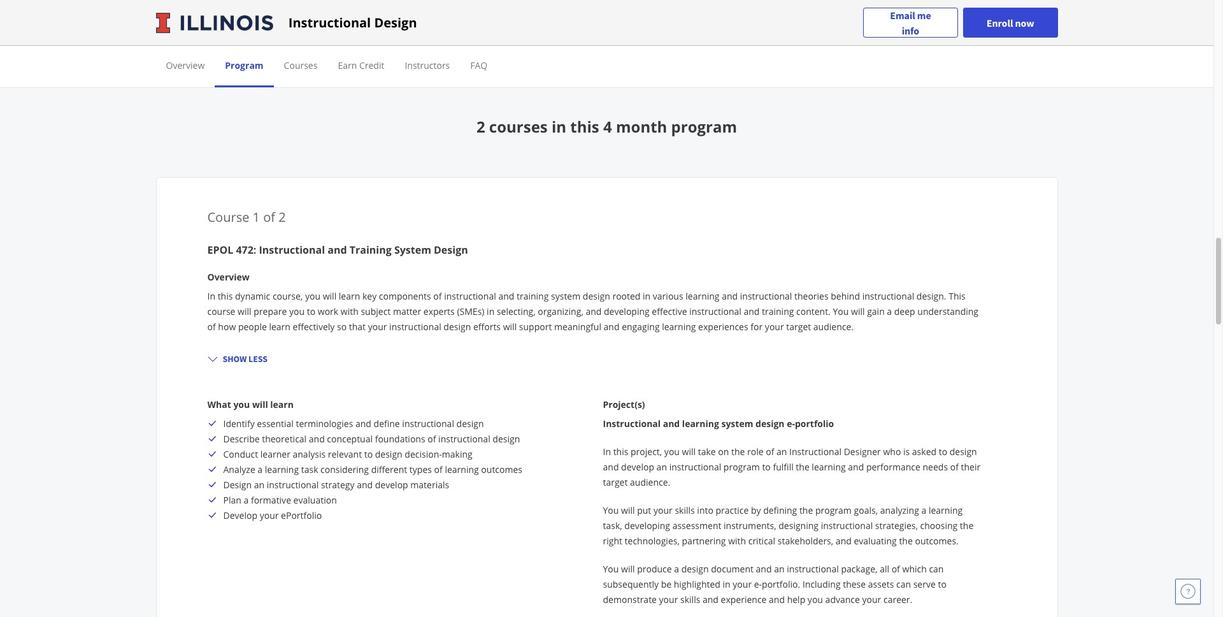 Task type: describe. For each thing, give the bounding box(es) containing it.
take
[[699, 446, 716, 458]]

learning objectives development
[[314, 4, 451, 16]]

an up 'formative'
[[254, 479, 265, 491]]

organizing,
[[538, 305, 584, 318]]

portfolio
[[796, 418, 835, 430]]

of up experts
[[434, 290, 442, 302]]

conceptual
[[327, 433, 373, 445]]

1 vertical spatial development
[[869, 29, 924, 41]]

learning up take at the bottom right of the page
[[683, 418, 720, 430]]

implementation
[[406, 29, 472, 41]]

experience
[[721, 594, 767, 606]]

effectively
[[293, 321, 335, 333]]

instructional down project(s)
[[603, 418, 661, 430]]

evaluating
[[855, 535, 897, 547]]

of up materials
[[435, 463, 443, 476]]

efforts
[[474, 321, 501, 333]]

to inside the you will produce a design document and an instructional package, all of which can subsequently be highlighted in your e-portfolio. including these assets can serve to demonstrate your skills and experience and help you advance your career.
[[939, 578, 947, 590]]

produce
[[638, 563, 672, 575]]

faq
[[471, 59, 488, 71]]

will up work
[[323, 290, 337, 302]]

engaging
[[622, 321, 660, 333]]

strategies,
[[876, 520, 919, 532]]

less
[[249, 353, 268, 365]]

describe
[[223, 433, 260, 445]]

overview link
[[166, 59, 205, 71]]

0 vertical spatial learn
[[339, 290, 360, 302]]

month
[[616, 116, 668, 137]]

you up the identify
[[234, 398, 250, 411]]

of left the their
[[951, 461, 959, 473]]

of right 1
[[263, 208, 275, 226]]

plan a formative evaluation
[[223, 494, 337, 506]]

making
[[442, 448, 473, 460]]

your inside you will put your skills into practice by defining the program goals, analyzing a learning task, developing assessment instruments, designing instructional strategies, choosing the right technologies, partnering with critical stakeholders, and evaluating the outcomes.
[[654, 504, 673, 516]]

in right courses at the top left of page
[[552, 116, 567, 137]]

experts
[[424, 305, 455, 318]]

instructional up earn
[[289, 14, 371, 31]]

plan
[[223, 494, 242, 506]]

the up designing
[[800, 504, 814, 516]]

to down describe theoretical and conceptual foundations of instructional design
[[364, 448, 373, 460]]

courses link
[[284, 59, 318, 71]]

different
[[371, 463, 407, 476]]

learning left task
[[265, 463, 299, 476]]

1 horizontal spatial system
[[722, 418, 754, 430]]

you will put your skills into practice by defining the program goals, analyzing a learning task, developing assessment instruments, designing instructional strategies, choosing the right technologies, partnering with critical stakeholders, and evaluating the outcomes.
[[603, 504, 974, 547]]

2 horizontal spatial design
[[434, 243, 468, 257]]

to up needs
[[939, 446, 948, 458]]

your down 'formative'
[[260, 509, 279, 522]]

the right fulfill
[[796, 461, 810, 473]]

work
[[318, 305, 339, 318]]

identify essential terminologies and define instructional design
[[223, 418, 484, 430]]

learning down making
[[445, 463, 479, 476]]

learning technology selection
[[167, 29, 291, 41]]

in for project(s)
[[603, 446, 611, 458]]

0 vertical spatial 2
[[477, 116, 486, 137]]

audience. inside in this project, you will take on the role of an instructional designer who is asked to design and develop an instructional program to fulfill the learning and performance needs of their target audience.
[[631, 476, 671, 488]]

show less button
[[202, 347, 273, 370]]

these
[[844, 578, 866, 590]]

of up the "decision-" in the bottom of the page
[[428, 433, 436, 445]]

faq link
[[471, 59, 488, 71]]

instructors
[[405, 59, 450, 71]]

a right 'analyze'
[[258, 463, 263, 476]]

developing inside 'in this dynamic course, you will learn key components of instructional and training system design rooted in various learning and instructional theories behind instructional design. this course will prepare you to work with subject matter experts (smes) in selecting, organizing, and developing effective instructional and training content. you will gain a deep understanding of how people learn effectively so that your instructional design efforts will support meaningful and engaging learning experiences for your target audience.'
[[604, 305, 650, 318]]

instructional inside you will put your skills into practice by defining the program goals, analyzing a learning task, developing assessment instruments, designing instructional strategies, choosing the right technologies, partnering with critical stakeholders, and evaluating the outcomes.
[[821, 520, 873, 532]]

in inside the you will produce a design document and an instructional package, all of which can subsequently be highlighted in your e-portfolio. including these assets can serve to demonstrate your skills and experience and help you advance your career.
[[723, 578, 731, 590]]

an up fulfill
[[777, 446, 788, 458]]

info
[[903, 24, 920, 37]]

you up work
[[305, 290, 321, 302]]

instructors link
[[405, 59, 450, 71]]

course
[[208, 208, 250, 226]]

instructional up the "decision-" in the bottom of the page
[[402, 418, 454, 430]]

program inside you will put your skills into practice by defining the program goals, analyzing a learning task, developing assessment instruments, designing instructional strategies, choosing the right technologies, partnering with critical stakeholders, and evaluating the outcomes.
[[816, 504, 852, 516]]

performance
[[867, 461, 921, 473]]

1 vertical spatial learn
[[269, 321, 291, 333]]

a inside 'in this dynamic course, you will learn key components of instructional and training system design rooted in various learning and instructional theories behind instructional design. this course will prepare you to work with subject matter experts (smes) in selecting, organizing, and developing effective instructional and training content. you will gain a deep understanding of how people learn effectively so that your instructional design efforts will support meaningful and engaging learning experiences for your target audience.'
[[888, 305, 893, 318]]

will up essential
[[252, 398, 268, 411]]

you for subsequently
[[603, 563, 619, 575]]

so
[[337, 321, 347, 333]]

learning inside in this project, you will take on the role of an instructional designer who is asked to design and develop an instructional program to fulfill the learning and performance needs of their target audience.
[[812, 461, 846, 473]]

prepare
[[254, 305, 287, 318]]

course 1 of 2
[[208, 208, 286, 226]]

theories
[[795, 290, 829, 302]]

your down assets
[[863, 594, 882, 606]]

is
[[904, 446, 910, 458]]

learning for learning technology design
[[167, 55, 204, 67]]

fulfill
[[774, 461, 794, 473]]

document
[[712, 563, 754, 575]]

meaningful
[[555, 321, 602, 333]]

understanding
[[918, 305, 979, 318]]

experiences
[[699, 321, 749, 333]]

strategy
[[321, 479, 355, 491]]

describe theoretical and conceptual foundations of instructional design
[[223, 433, 520, 445]]

learning down effective
[[662, 321, 696, 333]]

credit
[[359, 59, 385, 71]]

enroll now
[[987, 16, 1035, 29]]

analyze a learning task considering different types of learning outcomes
[[223, 463, 523, 476]]

an down the 'project,'
[[657, 461, 667, 473]]

instructional up for
[[741, 290, 793, 302]]

assessment inside you will put your skills into practice by defining the program goals, analyzing a learning task, developing assessment instruments, designing instructional strategies, choosing the right technologies, partnering with critical stakeholders, and evaluating the outcomes.
[[673, 520, 722, 532]]

0 vertical spatial learner
[[220, 4, 250, 16]]

instructional right 472:
[[259, 243, 325, 257]]

1 horizontal spatial can
[[930, 563, 944, 575]]

epol 472: instructional and training system design
[[208, 243, 468, 257]]

choosing
[[921, 520, 958, 532]]

career.
[[884, 594, 913, 606]]

skills inside you will put your skills into practice by defining the program goals, analyzing a learning task, developing assessment instruments, designing instructional strategies, choosing the right technologies, partnering with critical stakeholders, and evaluating the outcomes.
[[675, 504, 695, 516]]

their
[[962, 461, 981, 473]]

highlighted
[[674, 578, 721, 590]]

a inside the you will produce a design document and an instructional package, all of which can subsequently be highlighted in your e-portfolio. including these assets can serve to demonstrate your skills and experience and help you advance your career.
[[675, 563, 680, 575]]

learning inside you will put your skills into practice by defining the program goals, analyzing a learning task, developing assessment instruments, designing instructional strategies, choosing the right technologies, partnering with critical stakeholders, and evaluating the outcomes.
[[929, 504, 963, 516]]

be
[[662, 578, 672, 590]]

effective
[[652, 305, 688, 318]]

0 vertical spatial outcomes
[[820, 4, 861, 16]]

design.
[[917, 290, 947, 302]]

people
[[238, 321, 267, 333]]

role
[[748, 446, 764, 458]]

will left gain
[[852, 305, 865, 318]]

support
[[519, 321, 552, 333]]

certificate menu element
[[156, 46, 1059, 87]]

assessment development
[[817, 29, 924, 41]]

4
[[604, 116, 612, 137]]

rooted
[[613, 290, 641, 302]]

1 horizontal spatial design
[[374, 14, 417, 31]]

program link
[[225, 59, 264, 71]]

conduct
[[223, 448, 258, 460]]

in for epol 472: instructional and training system design
[[208, 290, 215, 302]]

design inside in this project, you will take on the role of an instructional designer who is asked to design and develop an instructional program to fulfill the learning and performance needs of their target audience.
[[950, 446, 978, 458]]

0 horizontal spatial training
[[517, 290, 549, 302]]

0 vertical spatial assessment
[[863, 4, 912, 16]]

the right on
[[732, 446, 745, 458]]

key
[[363, 290, 377, 302]]

1 vertical spatial 2
[[279, 208, 286, 226]]

instructional up making
[[439, 433, 491, 445]]

target inside 'in this dynamic course, you will learn key components of instructional and training system design rooted in various learning and instructional theories behind instructional design. this course will prepare you to work with subject matter experts (smes) in selecting, organizing, and developing effective instructional and training content. you will gain a deep understanding of how people learn effectively so that your instructional design efforts will support meaningful and engaging learning experiences for your target audience.'
[[787, 321, 812, 333]]

0 vertical spatial this
[[571, 116, 600, 137]]

what you will learn
[[208, 398, 294, 411]]

course,
[[273, 290, 303, 302]]

you will produce a design document and an instructional package, all of which can subsequently be highlighted in your e-portfolio. including these assets can serve to demonstrate your skills and experience and help you advance your career.
[[603, 563, 947, 606]]

your right for
[[766, 321, 785, 333]]

earn credit link
[[338, 59, 385, 71]]

learning for learning technology implementation
[[319, 29, 356, 41]]

e- inside the you will produce a design document and an instructional package, all of which can subsequently be highlighted in your e-portfolio. including these assets can serve to demonstrate your skills and experience and help you advance your career.
[[755, 578, 762, 590]]

2 courses in this 4 month program
[[477, 116, 738, 137]]

earn
[[338, 59, 357, 71]]

design an instructional strategy and develop materials
[[223, 479, 450, 491]]

(smes)
[[457, 305, 485, 318]]

conduct learner analysis relevant to design decision-making
[[223, 448, 473, 460]]

me
[[918, 9, 932, 21]]

outcomes.
[[916, 535, 959, 547]]

of left how
[[208, 321, 216, 333]]

2 vertical spatial design
[[223, 479, 252, 491]]

audience. inside 'in this dynamic course, you will learn key components of instructional and training system design rooted in various learning and instructional theories behind instructional design. this course will prepare you to work with subject matter experts (smes) in selecting, organizing, and developing effective instructional and training content. you will gain a deep understanding of how people learn effectively so that your instructional design efforts will support meaningful and engaging learning experiences for your target audience.'
[[814, 321, 854, 333]]

formative
[[251, 494, 291, 506]]



Task type: vqa. For each thing, say whether or not it's contained in the screenshot.
SHOW
yes



Task type: locate. For each thing, give the bounding box(es) containing it.
overview inside "certificate menu" element
[[166, 59, 205, 71]]

epol
[[208, 243, 233, 257]]

right
[[603, 535, 623, 547]]

of right role
[[766, 446, 775, 458]]

1 horizontal spatial e-
[[787, 418, 796, 430]]

program inside in this project, you will take on the role of an instructional designer who is asked to design and develop an instructional program to fulfill the learning and performance needs of their target audience.
[[724, 461, 760, 473]]

project,
[[631, 446, 662, 458]]

1 vertical spatial in
[[603, 446, 611, 458]]

technology down learning objectives development
[[358, 29, 404, 41]]

developing
[[604, 305, 650, 318], [625, 520, 671, 532]]

this
[[571, 116, 600, 137], [218, 290, 233, 302], [614, 446, 629, 458]]

learning up choosing in the right bottom of the page
[[929, 504, 963, 516]]

help
[[788, 594, 806, 606]]

1 horizontal spatial target
[[787, 321, 812, 333]]

1 vertical spatial assessment
[[673, 520, 722, 532]]

course
[[208, 305, 236, 318]]

analyze
[[223, 463, 255, 476]]

this left 4
[[571, 116, 600, 137]]

1 horizontal spatial audience.
[[814, 321, 854, 333]]

1 vertical spatial program
[[724, 461, 760, 473]]

your
[[368, 321, 387, 333], [766, 321, 785, 333], [654, 504, 673, 516], [260, 509, 279, 522], [733, 578, 752, 590], [660, 594, 679, 606], [863, 594, 882, 606]]

developing inside you will put your skills into practice by defining the program goals, analyzing a learning task, developing assessment instruments, designing instructional strategies, choosing the right technologies, partnering with critical stakeholders, and evaluating the outcomes.
[[625, 520, 671, 532]]

0 vertical spatial you
[[833, 305, 849, 318]]

deep
[[895, 305, 916, 318]]

overview down epol on the left of the page
[[208, 271, 250, 283]]

you down course,
[[289, 305, 305, 318]]

1 horizontal spatial develop
[[622, 461, 655, 473]]

needs
[[923, 461, 949, 473]]

in inside in this project, you will take on the role of an instructional designer who is asked to design and develop an instructional program to fulfill the learning and performance needs of their target audience.
[[603, 446, 611, 458]]

this inside in this project, you will take on the role of an instructional designer who is asked to design and develop an instructional program to fulfill the learning and performance needs of their target audience.
[[614, 446, 629, 458]]

0 horizontal spatial can
[[897, 578, 912, 590]]

system up on
[[722, 418, 754, 430]]

0 horizontal spatial e-
[[755, 578, 762, 590]]

and inside you will put your skills into practice by defining the program goals, analyzing a learning task, developing assessment instruments, designing instructional strategies, choosing the right technologies, partnering with critical stakeholders, and evaluating the outcomes.
[[836, 535, 852, 547]]

0 horizontal spatial outcomes
[[482, 463, 523, 476]]

technology down the context and learner analysis
[[206, 29, 252, 41]]

an up portfolio.
[[775, 563, 785, 575]]

develop down different
[[375, 479, 408, 491]]

0 vertical spatial e-
[[787, 418, 796, 430]]

in down the document on the right bottom of page
[[723, 578, 731, 590]]

1 vertical spatial overview
[[208, 271, 250, 283]]

1 horizontal spatial overview
[[208, 271, 250, 283]]

a right gain
[[888, 305, 893, 318]]

1 vertical spatial target
[[603, 476, 628, 488]]

instructional up "including"
[[787, 563, 839, 575]]

0 horizontal spatial system
[[551, 290, 581, 302]]

0 vertical spatial develop
[[622, 461, 655, 473]]

assessment up "partnering"
[[673, 520, 722, 532]]

instructional up gain
[[863, 290, 915, 302]]

assessment
[[817, 29, 867, 41]]

a inside you will put your skills into practice by defining the program goals, analyzing a learning task, developing assessment instruments, designing instructional strategies, choosing the right technologies, partnering with critical stakeholders, and evaluating the outcomes.
[[922, 504, 927, 516]]

1 vertical spatial system
[[722, 418, 754, 430]]

this for epol 472: instructional and training system design
[[218, 290, 233, 302]]

system up organizing,
[[551, 290, 581, 302]]

1 vertical spatial this
[[218, 290, 233, 302]]

program
[[672, 116, 738, 137], [724, 461, 760, 473], [816, 504, 852, 516]]

portfolio.
[[762, 578, 801, 590]]

1 horizontal spatial training
[[762, 305, 795, 318]]

1 vertical spatial skills
[[681, 594, 701, 606]]

you down "including"
[[808, 594, 824, 606]]

your up experience
[[733, 578, 752, 590]]

essential
[[257, 418, 294, 430]]

this for project(s)
[[614, 446, 629, 458]]

development up implementation
[[396, 4, 451, 16]]

learning down "context" on the left top
[[167, 29, 204, 41]]

the
[[732, 446, 745, 458], [796, 461, 810, 473], [800, 504, 814, 516], [961, 520, 974, 532], [900, 535, 913, 547]]

learning up earn
[[319, 29, 356, 41]]

selection
[[254, 29, 291, 41]]

0 vertical spatial can
[[930, 563, 944, 575]]

with
[[341, 305, 359, 318], [729, 535, 747, 547]]

can
[[930, 563, 944, 575], [897, 578, 912, 590]]

learner
[[220, 4, 250, 16], [261, 448, 291, 460]]

analysis
[[253, 4, 286, 16], [293, 448, 326, 460]]

0 horizontal spatial target
[[603, 476, 628, 488]]

email me info button
[[864, 7, 959, 38]]

in
[[208, 290, 215, 302], [603, 446, 611, 458]]

analyzing
[[881, 504, 920, 516]]

you inside the you will produce a design document and an instructional package, all of which can subsequently be highlighted in your e-portfolio. including these assets can serve to demonstrate your skills and experience and help you advance your career.
[[603, 563, 619, 575]]

assets
[[869, 578, 895, 590]]

1 horizontal spatial evaluation
[[984, 4, 1028, 16]]

will left put
[[622, 504, 635, 516]]

technologies,
[[625, 535, 680, 547]]

courses
[[284, 59, 318, 71]]

all
[[880, 563, 890, 575]]

0 vertical spatial system
[[551, 290, 581, 302]]

audience. down content.
[[814, 321, 854, 333]]

courses
[[489, 116, 548, 137]]

1 horizontal spatial this
[[571, 116, 600, 137]]

1 vertical spatial analysis
[[293, 448, 326, 460]]

0 vertical spatial target
[[787, 321, 812, 333]]

you inside you will put your skills into practice by defining the program goals, analyzing a learning task, developing assessment instruments, designing instructional strategies, choosing the right technologies, partnering with critical stakeholders, and evaluating the outcomes.
[[603, 504, 619, 516]]

1 horizontal spatial 2
[[477, 116, 486, 137]]

0 horizontal spatial audience.
[[631, 476, 671, 488]]

an inside the you will produce a design document and an instructional package, all of which can subsequently be highlighted in your e-portfolio. including these assets can serve to demonstrate your skills and experience and help you advance your career.
[[775, 563, 785, 575]]

program down role
[[724, 461, 760, 473]]

1 vertical spatial can
[[897, 578, 912, 590]]

e- up experience
[[755, 578, 762, 590]]

1 horizontal spatial assessment
[[863, 4, 912, 16]]

1 vertical spatial developing
[[625, 520, 671, 532]]

types
[[410, 463, 432, 476]]

skills inside the you will produce a design document and an instructional package, all of which can subsequently be highlighted in your e-portfolio. including these assets can serve to demonstrate your skills and experience and help you advance your career.
[[681, 594, 701, 606]]

developing down rooted
[[604, 305, 650, 318]]

instructional down portfolio
[[790, 446, 842, 458]]

0 vertical spatial audience.
[[814, 321, 854, 333]]

0 horizontal spatial evaluation
[[294, 494, 337, 506]]

technology
[[206, 29, 252, 41], [358, 29, 404, 41], [206, 55, 252, 67]]

instructional inside in this project, you will take on the role of an instructional designer who is asked to design and develop an instructional program to fulfill the learning and performance needs of their target audience.
[[670, 461, 722, 473]]

to right 'serve'
[[939, 578, 947, 590]]

you for learning
[[603, 504, 619, 516]]

a
[[888, 305, 893, 318], [258, 463, 263, 476], [244, 494, 249, 506], [922, 504, 927, 516], [675, 563, 680, 575]]

program right month
[[672, 116, 738, 137]]

you right the 'project,'
[[665, 446, 680, 458]]

your right put
[[654, 504, 673, 516]]

to
[[307, 305, 316, 318], [939, 446, 948, 458], [364, 448, 373, 460], [763, 461, 771, 473], [939, 578, 947, 590]]

will up the subsequently
[[622, 563, 635, 575]]

who
[[884, 446, 902, 458]]

0 vertical spatial in
[[208, 290, 215, 302]]

1 vertical spatial training
[[762, 305, 795, 318]]

0 horizontal spatial this
[[218, 290, 233, 302]]

1 vertical spatial audience.
[[631, 476, 671, 488]]

will inside you will put your skills into practice by defining the program goals, analyzing a learning task, developing assessment instruments, designing instructional strategies, choosing the right technologies, partnering with critical stakeholders, and evaluating the outcomes.
[[622, 504, 635, 516]]

1 horizontal spatial with
[[729, 535, 747, 547]]

develop your eportfolio
[[223, 509, 322, 522]]

1 horizontal spatial outcomes
[[820, 4, 861, 16]]

system inside 'in this dynamic course, you will learn key components of instructional and training system design rooted in various learning and instructional theories behind instructional design. this course will prepare you to work with subject matter experts (smes) in selecting, organizing, and developing effective instructional and training content. you will gain a deep understanding of how people learn effectively so that your instructional design efforts will support meaningful and engaging learning experiences for your target audience.'
[[551, 290, 581, 302]]

e- up in this project, you will take on the role of an instructional designer who is asked to design and develop an instructional program to fulfill the learning and performance needs of their target audience.
[[787, 418, 796, 430]]

0 vertical spatial skills
[[675, 504, 695, 516]]

2 vertical spatial learn
[[270, 398, 294, 411]]

instructional up (smes)
[[444, 290, 496, 302]]

skills left into
[[675, 504, 695, 516]]

0 vertical spatial design
[[374, 14, 417, 31]]

training up for
[[762, 305, 795, 318]]

instructional down goals,
[[821, 520, 873, 532]]

subject
[[361, 305, 391, 318]]

designing
[[779, 520, 819, 532]]

0 horizontal spatial assessment
[[673, 520, 722, 532]]

will left take at the bottom right of the page
[[682, 446, 696, 458]]

will inside the you will produce a design document and an instructional package, all of which can subsequently be highlighted in your e-portfolio. including these assets can serve to demonstrate your skills and experience and help you advance your career.
[[622, 563, 635, 575]]

1 horizontal spatial in
[[603, 446, 611, 458]]

of inside the you will produce a design document and an instructional package, all of which can subsequently be highlighted in your e-portfolio. including these assets can serve to demonstrate your skills and experience and help you advance your career.
[[892, 563, 901, 575]]

the right choosing in the right bottom of the page
[[961, 520, 974, 532]]

0 vertical spatial evaluation
[[984, 4, 1028, 16]]

training up selecting,
[[517, 290, 549, 302]]

the down strategies,
[[900, 535, 913, 547]]

analysis up selection
[[253, 4, 286, 16]]

0 horizontal spatial analysis
[[253, 4, 286, 16]]

learning right various
[[686, 290, 720, 302]]

task,
[[603, 520, 623, 532]]

outcomes
[[820, 4, 861, 16], [482, 463, 523, 476]]

technology for design
[[206, 55, 252, 67]]

goals,
[[855, 504, 879, 516]]

0 vertical spatial analysis
[[253, 4, 286, 16]]

develop inside in this project, you will take on the role of an instructional designer who is asked to design and develop an instructional program to fulfill the learning and performance needs of their target audience.
[[622, 461, 655, 473]]

content.
[[797, 305, 831, 318]]

context and learner analysis
[[167, 4, 286, 16]]

1 vertical spatial you
[[603, 504, 619, 516]]

1 vertical spatial outcomes
[[482, 463, 523, 476]]

to inside 'in this dynamic course, you will learn key components of instructional and training system design rooted in various learning and instructional theories behind instructional design. this course will prepare you to work with subject matter experts (smes) in selecting, organizing, and developing effective instructional and training content. you will gain a deep understanding of how people learn effectively so that your instructional design efforts will support meaningful and engaging learning experiences for your target audience.'
[[307, 305, 316, 318]]

instructional inside the you will produce a design document and an instructional package, all of which can subsequently be highlighted in your e-portfolio. including these assets can serve to demonstrate your skills and experience and help you advance your career.
[[787, 563, 839, 575]]

learning up assessment
[[781, 4, 817, 16]]

develop
[[622, 461, 655, 473], [375, 479, 408, 491]]

instructional down matter
[[390, 321, 442, 333]]

asked
[[913, 446, 937, 458]]

instructional down take at the bottom right of the page
[[670, 461, 722, 473]]

various
[[653, 290, 684, 302]]

define
[[374, 418, 400, 430]]

0 horizontal spatial design
[[223, 479, 252, 491]]

2 right 1
[[279, 208, 286, 226]]

stakeholders,
[[778, 535, 834, 547]]

learning
[[686, 290, 720, 302], [662, 321, 696, 333], [683, 418, 720, 430], [812, 461, 846, 473], [265, 463, 299, 476], [445, 463, 479, 476], [929, 504, 963, 516]]

learning for learning objectives development
[[314, 4, 350, 16]]

0 vertical spatial training
[[517, 290, 549, 302]]

0 horizontal spatial overview
[[166, 59, 205, 71]]

you inside the you will produce a design document and an instructional package, all of which can subsequently be highlighted in your e-portfolio. including these assets can serve to demonstrate your skills and experience and help you advance your career.
[[808, 594, 824, 606]]

1 horizontal spatial analysis
[[293, 448, 326, 460]]

your down subject
[[368, 321, 387, 333]]

eportfolio
[[281, 509, 322, 522]]

audience.
[[814, 321, 854, 333], [631, 476, 671, 488]]

learning technology design
[[167, 55, 281, 67]]

terminologies
[[296, 418, 353, 430]]

0 vertical spatial overview
[[166, 59, 205, 71]]

to left fulfill
[[763, 461, 771, 473]]

defining
[[764, 504, 798, 516]]

in right rooted
[[643, 290, 651, 302]]

instructional up plan a formative evaluation
[[267, 479, 319, 491]]

learn left the key
[[339, 290, 360, 302]]

into
[[698, 504, 714, 516]]

0 vertical spatial developing
[[604, 305, 650, 318]]

overview down university of illinois image
[[166, 59, 205, 71]]

this up course
[[218, 290, 233, 302]]

0 horizontal spatial 2
[[279, 208, 286, 226]]

0 horizontal spatial with
[[341, 305, 359, 318]]

2
[[477, 116, 486, 137], [279, 208, 286, 226]]

a up choosing in the right bottom of the page
[[922, 504, 927, 516]]

0 horizontal spatial development
[[396, 4, 451, 16]]

a right plan
[[244, 494, 249, 506]]

help center image
[[1181, 584, 1197, 599]]

you
[[833, 305, 849, 318], [603, 504, 619, 516], [603, 563, 619, 575]]

instructional up experiences
[[690, 305, 742, 318]]

1 vertical spatial with
[[729, 535, 747, 547]]

analysis up task
[[293, 448, 326, 460]]

2 vertical spatial this
[[614, 446, 629, 458]]

decision-
[[405, 448, 442, 460]]

that
[[349, 321, 366, 333]]

in this project, you will take on the role of an instructional designer who is asked to design and develop an instructional program to fulfill the learning and performance needs of their target audience.
[[603, 446, 981, 488]]

learn down the "prepare"
[[269, 321, 291, 333]]

a right produce
[[675, 563, 680, 575]]

university of illinois image
[[156, 12, 273, 33]]

by
[[752, 504, 762, 516]]

2 horizontal spatial this
[[614, 446, 629, 458]]

context
[[167, 4, 200, 16]]

evaluation
[[984, 4, 1028, 16], [294, 494, 337, 506]]

design inside the you will produce a design document and an instructional package, all of which can subsequently be highlighted in your e-portfolio. including these assets can serve to demonstrate your skills and experience and help you advance your career.
[[682, 563, 709, 575]]

with inside 'in this dynamic course, you will learn key components of instructional and training system design rooted in various learning and instructional theories behind instructional design. this course will prepare you to work with subject matter experts (smes) in selecting, organizing, and developing effective instructional and training content. you will gain a deep understanding of how people learn effectively so that your instructional design efforts will support meaningful and engaging learning experiences for your target audience.'
[[341, 305, 359, 318]]

0 horizontal spatial learner
[[220, 4, 250, 16]]

development down email
[[869, 29, 924, 41]]

2 vertical spatial program
[[816, 504, 852, 516]]

technology for implementation
[[358, 29, 404, 41]]

your down be
[[660, 594, 679, 606]]

you up task,
[[603, 504, 619, 516]]

1 vertical spatial evaluation
[[294, 494, 337, 506]]

will down selecting,
[[503, 321, 517, 333]]

develop
[[223, 509, 258, 522]]

put
[[638, 504, 652, 516]]

identify
[[223, 418, 255, 430]]

this
[[949, 290, 966, 302]]

will inside in this project, you will take on the role of an instructional designer who is asked to design and develop an instructional program to fulfill the learning and performance needs of their target audience.
[[682, 446, 696, 458]]

gain
[[868, 305, 885, 318]]

instructional inside in this project, you will take on the role of an instructional designer who is asked to design and develop an instructional program to fulfill the learning and performance needs of their target audience.
[[790, 446, 842, 458]]

developing down put
[[625, 520, 671, 532]]

in up course
[[208, 290, 215, 302]]

you inside 'in this dynamic course, you will learn key components of instructional and training system design rooted in various learning and instructional theories behind instructional design. this course will prepare you to work with subject matter experts (smes) in selecting, organizing, and developing effective instructional and training content. you will gain a deep understanding of how people learn effectively so that your instructional design efforts will support meaningful and engaging learning experiences for your target audience.'
[[833, 305, 849, 318]]

an
[[777, 446, 788, 458], [657, 461, 667, 473], [254, 479, 265, 491], [775, 563, 785, 575]]

this left the 'project,'
[[614, 446, 629, 458]]

1 vertical spatial develop
[[375, 479, 408, 491]]

can up 'serve'
[[930, 563, 944, 575]]

1 vertical spatial design
[[434, 243, 468, 257]]

0 vertical spatial development
[[396, 4, 451, 16]]

0 horizontal spatial in
[[208, 290, 215, 302]]

with inside you will put your skills into practice by defining the program goals, analyzing a learning task, developing assessment instruments, designing instructional strategies, choosing the right technologies, partnering with critical stakeholders, and evaluating the outcomes.
[[729, 535, 747, 547]]

training
[[517, 290, 549, 302], [762, 305, 795, 318]]

in inside 'in this dynamic course, you will learn key components of instructional and training system design rooted in various learning and instructional theories behind instructional design. this course will prepare you to work with subject matter experts (smes) in selecting, organizing, and developing effective instructional and training content. you will gain a deep understanding of how people learn effectively so that your instructional design efforts will support meaningful and engaging learning experiences for your target audience.'
[[208, 290, 215, 302]]

you inside in this project, you will take on the role of an instructional designer who is asked to design and develop an instructional program to fulfill the learning and performance needs of their target audience.
[[665, 446, 680, 458]]

package,
[[842, 563, 878, 575]]

1 horizontal spatial development
[[869, 29, 924, 41]]

learning for learning outcomes assessment
[[781, 4, 817, 16]]

on
[[719, 446, 730, 458]]

assessment up assessment development
[[863, 4, 912, 16]]

technology down learning technology selection at the left top of the page
[[206, 55, 252, 67]]

0 horizontal spatial develop
[[375, 479, 408, 491]]

demonstrate
[[603, 594, 657, 606]]

theoretical
[[262, 433, 307, 445]]

to up effectively
[[307, 305, 316, 318]]

1 vertical spatial e-
[[755, 578, 762, 590]]

learning for learning technology selection
[[167, 29, 204, 41]]

audience. up put
[[631, 476, 671, 488]]

1 horizontal spatial learner
[[261, 448, 291, 460]]

technology for selection
[[206, 29, 252, 41]]

will up people
[[238, 305, 252, 318]]

you up the subsequently
[[603, 563, 619, 575]]

0 vertical spatial with
[[341, 305, 359, 318]]

in up efforts
[[487, 305, 495, 318]]

this inside 'in this dynamic course, you will learn key components of instructional and training system design rooted in various learning and instructional theories behind instructional design. this course will prepare you to work with subject matter experts (smes) in selecting, organizing, and developing effective instructional and training content. you will gain a deep understanding of how people learn effectively so that your instructional design efforts will support meaningful and engaging learning experiences for your target audience.'
[[218, 290, 233, 302]]

of right all
[[892, 563, 901, 575]]

2 left courses at the top left of page
[[477, 116, 486, 137]]

system
[[395, 243, 431, 257]]

design
[[254, 55, 281, 67], [583, 290, 611, 302], [444, 321, 471, 333], [457, 418, 484, 430], [756, 418, 785, 430], [493, 433, 520, 445], [950, 446, 978, 458], [375, 448, 403, 460], [682, 563, 709, 575]]

target inside in this project, you will take on the role of an instructional designer who is asked to design and develop an instructional program to fulfill the learning and performance needs of their target audience.
[[603, 476, 628, 488]]

email
[[891, 9, 916, 21]]

with up 'that'
[[341, 305, 359, 318]]

project(s)
[[603, 398, 646, 411]]

1 vertical spatial learner
[[261, 448, 291, 460]]

2 vertical spatial you
[[603, 563, 619, 575]]

program
[[225, 59, 264, 71]]

enroll now button
[[964, 8, 1059, 38]]

0 vertical spatial program
[[672, 116, 738, 137]]

overview
[[166, 59, 205, 71], [208, 271, 250, 283]]



